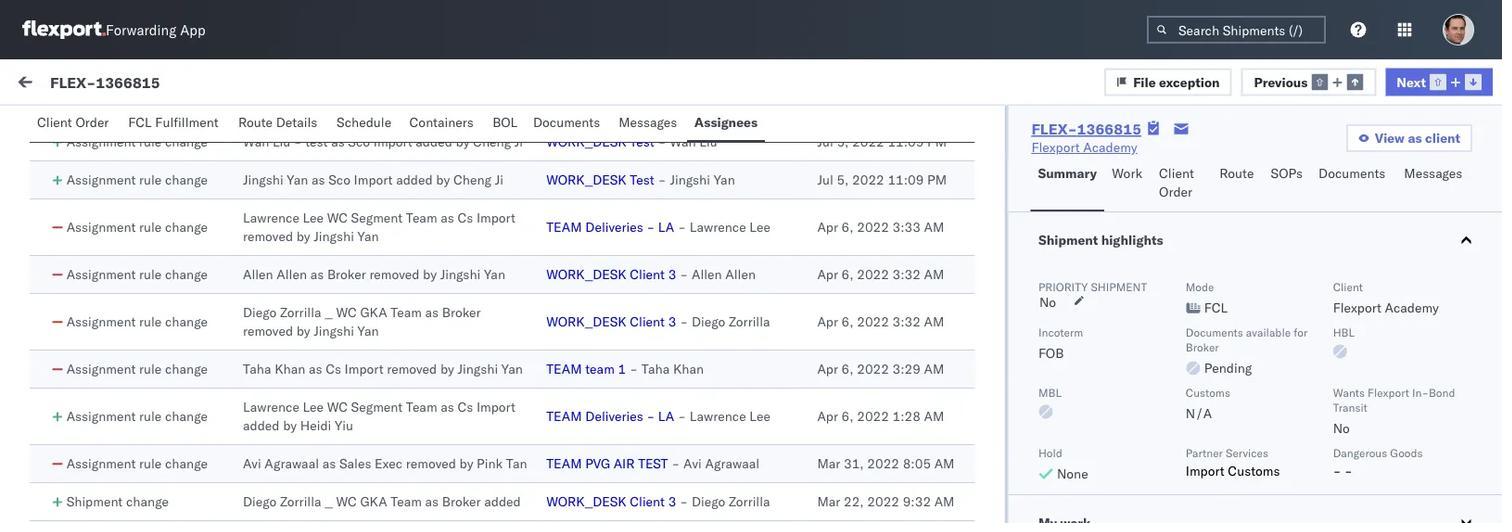 Task type: locate. For each thing, give the bounding box(es) containing it.
added
[[375, 96, 412, 112], [416, 134, 453, 150], [396, 172, 433, 188], [243, 417, 280, 434], [484, 493, 521, 510]]

a
[[97, 372, 104, 388], [461, 372, 468, 388]]

wc inside lawrence lee wc segment team as cs import removed by jingshi yan
[[327, 210, 348, 226]]

client order for the rightmost client order button
[[1159, 165, 1194, 200]]

1 vertical spatial shipment
[[66, 493, 123, 510]]

2 exception: from the top
[[59, 335, 125, 351]]

2 test from the top
[[630, 172, 655, 188]]

0 vertical spatial 26,
[[537, 225, 558, 241]]

customs
[[189, 233, 244, 249], [1186, 385, 1230, 399], [1228, 463, 1280, 479]]

3 resize handle column header from the left
[[1140, 155, 1162, 523]]

team for taha khan as cs import removed by jingshi yan
[[547, 361, 582, 377]]

work
[[53, 71, 101, 97], [1213, 161, 1237, 175]]

devan
[[337, 455, 372, 472]]

2 resize handle column header from the left
[[811, 155, 834, 523]]

6, down apr 6, 2022 3:33 am
[[842, 266, 854, 282]]

khan right 1 on the bottom left
[[673, 361, 704, 377]]

shipment for shipment highlights
[[1038, 232, 1098, 248]]

1 horizontal spatial messages
[[1405, 165, 1463, 181]]

flexport
[[1032, 139, 1080, 155], [1333, 300, 1381, 316], [1368, 385, 1409, 399]]

_ down longer
[[325, 493, 333, 510]]

am for avi agrawaal as sales exec removed by pink tan
[[935, 455, 955, 472]]

jul for jingshi yan
[[818, 172, 834, 188]]

mar for mar 31, 2022 8:05 am
[[818, 455, 841, 472]]

2 vertical spatial documents
[[1186, 325, 1243, 339]]

2 26, from the top
[[537, 336, 558, 352]]

team down allen allen as broker removed by jingshi yan
[[391, 304, 422, 320]]

2 mar from the top
[[818, 493, 841, 510]]

order down my work
[[75, 114, 109, 130]]

route right related
[[1220, 165, 1254, 181]]

message for message list
[[216, 118, 270, 134]]

mar for mar 22, 2022 9:32 am
[[818, 493, 841, 510]]

cheng for jingshi yan as sco import added by cheng ji
[[453, 172, 492, 188]]

2 team deliveries - la - lawrence lee from the top
[[547, 408, 771, 424]]

7 assignment rule change from the top
[[66, 361, 208, 377]]

pdt up work_desk client 3 - allen allen on the bottom of the page
[[655, 225, 679, 241]]

1 horizontal spatial shipment
[[1038, 232, 1098, 248]]

am down apr 6, 2022 3:33 am
[[924, 266, 945, 282]]

2 6, from the top
[[842, 266, 854, 282]]

liu
[[273, 134, 291, 150], [700, 134, 718, 150]]

team for lawrence lee wc segment team as cs import removed by jingshi yan
[[547, 219, 582, 235]]

savant for warehouse
[[132, 303, 172, 319]]

2022 for allen allen as broker removed by jingshi yan
[[857, 266, 889, 282]]

added inside lawrence lee wc segment team as cs import added by heidi yiu
[[243, 417, 280, 434]]

2 la from the top
[[658, 408, 674, 424]]

2 rule from the top
[[139, 134, 162, 150]]

with
[[195, 372, 220, 388]]

3 down the team pvg air test - avi agrawaal
[[668, 493, 676, 510]]

assignees button
[[687, 106, 765, 142]]

2 taha from the left
[[642, 361, 670, 377]]

3:33
[[893, 219, 921, 235]]

3 omkar from the top
[[90, 423, 129, 440]]

pdt right air
[[655, 457, 679, 473]]

internal (0) button
[[117, 109, 208, 146]]

1 team from the top
[[547, 96, 582, 112]]

oct for type
[[513, 225, 534, 241]]

lawrence
[[243, 210, 299, 226], [690, 219, 746, 235], [243, 399, 299, 415], [690, 408, 746, 424]]

1 vertical spatial ji
[[515, 134, 523, 150]]

documents
[[533, 114, 600, 130], [1319, 165, 1386, 181], [1186, 325, 1243, 339]]

458574
[[1210, 336, 1258, 352], [1210, 457, 1258, 473]]

flex- up flexport academy
[[1032, 120, 1077, 138]]

2 5, from the top
[[837, 134, 849, 150]]

omkar up warehouse
[[90, 303, 129, 319]]

1 vertical spatial no
[[1333, 420, 1350, 436]]

1 vertical spatial pdt
[[655, 336, 679, 352]]

by inside lawrence lee wc segment team as cs import removed by jingshi yan
[[297, 228, 310, 244]]

0 horizontal spatial khan
[[275, 361, 305, 377]]

team deliveries - la - lawrence lee for lawrence lee wc segment team as cs import removed by jingshi yan
[[547, 219, 771, 235]]

team for lawrence lee wc segment team as cs import added by heidi yiu
[[547, 408, 582, 424]]

flexport inside client flexport academy incoterm fob
[[1333, 300, 1381, 316]]

work_desk client 3 - diego zorrilla for mar 22, 2022 9:32 am
[[547, 493, 770, 510]]

by left heidi
[[283, 417, 297, 434]]

1 work_desk client 3 - diego zorrilla from the top
[[547, 314, 770, 330]]

import
[[138, 76, 177, 92], [333, 96, 372, 112], [374, 134, 412, 150], [354, 172, 393, 188], [477, 210, 516, 226], [345, 361, 384, 377], [477, 399, 516, 415], [1186, 463, 1225, 479]]

1 jul 5, 2022 11:09 pm from the top
[[818, 96, 947, 112]]

exception
[[1159, 74, 1220, 90]]

la
[[658, 219, 674, 235], [658, 408, 674, 424]]

1 a from the left
[[97, 372, 104, 388]]

ji left time
[[495, 172, 504, 188]]

hold up none
[[1038, 446, 1062, 460]]

6, for diego zorrilla _ wc gka team as broker removed by jingshi yan
[[842, 314, 854, 330]]

messages
[[619, 114, 677, 130], [1405, 165, 1463, 181]]

1 3:32 from the top
[[893, 266, 921, 282]]

1 horizontal spatial liu
[[700, 134, 718, 150]]

1 horizontal spatial agrawaal
[[705, 455, 760, 472]]

26, for type
[[537, 225, 558, 241]]

work_desk for diego zorrilla _ wc gka team as broker added
[[547, 493, 627, 510]]

1 vertical spatial 5,
[[837, 134, 849, 150]]

apr 6, 2022 3:32 am for work_desk client 3 - diego zorrilla
[[818, 314, 945, 330]]

1 horizontal spatial this
[[224, 372, 246, 388]]

_
[[325, 304, 333, 320], [325, 493, 333, 510]]

1 vertical spatial that
[[128, 493, 151, 509]]

1 vertical spatial mar
[[818, 493, 841, 510]]

1 horizontal spatial 1366815
[[1077, 120, 1142, 138]]

team inside lawrence lee wc segment team as cs import removed by jingshi yan
[[406, 210, 437, 226]]

assignment for diego zorrilla _ wc gka team as broker removed by jingshi yan
[[66, 314, 136, 330]]

0 vertical spatial mar
[[818, 455, 841, 472]]

0 horizontal spatial messages
[[619, 114, 677, 130]]

cs inside lawrence lee wc segment team as cs import removed by jingshi yan
[[458, 210, 473, 226]]

jul for pink tan
[[818, 96, 834, 112]]

savant up warehouse
[[132, 303, 172, 319]]

sops
[[1271, 165, 1303, 181]]

26, left 2:46 at the left top
[[537, 225, 558, 241]]

2 segment from the top
[[351, 399, 403, 415]]

flexport up hbl
[[1333, 300, 1381, 316]]

5 assignment rule change from the top
[[66, 266, 208, 282]]

work up fulfillment
[[180, 76, 210, 92]]

and
[[170, 372, 192, 388]]

1 vertical spatial messages
[[1405, 165, 1463, 181]]

0 vertical spatial gka
[[360, 304, 387, 320]]

summary button
[[1031, 157, 1105, 211]]

we right "date."
[[459, 493, 478, 509]]

tan right delayed.
[[506, 455, 527, 472]]

jingshi inside diego zorrilla _ wc gka team as broker removed by jingshi yan
[[314, 323, 354, 339]]

2 vertical spatial jul
[[818, 172, 834, 188]]

1 horizontal spatial no
[[1333, 420, 1350, 436]]

1 _ from the top
[[325, 304, 333, 320]]

this inside this is a great deal and with this contract established, we will create a lucrative partnership.
[[224, 372, 246, 388]]

2 flex- 458574 from the top
[[1171, 457, 1258, 473]]

1 vertical spatial work
[[1112, 165, 1143, 181]]

4 assignment from the top
[[66, 219, 136, 235]]

2 (0) from the left
[[173, 118, 197, 134]]

0 vertical spatial work
[[180, 76, 210, 92]]

your
[[206, 455, 231, 472], [251, 493, 277, 509]]

work_desk down ffa
[[547, 134, 627, 150]]

as right contract
[[309, 361, 322, 377]]

3 apr from the top
[[818, 314, 838, 330]]

1 pdt from the top
[[655, 225, 679, 241]]

6, for lawrence lee wc segment team as cs import removed by jingshi yan
[[842, 219, 854, 235]]

1 6, from the top
[[842, 219, 854, 235]]

assignment rule change for avi agrawaal as sales exec removed by pink tan
[[66, 455, 208, 472]]

0 vertical spatial exception:
[[59, 233, 125, 249]]

1 horizontal spatial client order button
[[1152, 157, 1213, 211]]

26,
[[537, 225, 558, 241], [537, 336, 558, 352], [537, 457, 558, 473]]

team deliveries - la - lawrence lee
[[547, 219, 771, 235], [547, 408, 771, 424]]

for
[[1294, 325, 1308, 339]]

1 vertical spatial segment
[[351, 399, 403, 415]]

1 exception: from the top
[[59, 233, 125, 249]]

documents available for broker
[[1186, 325, 1308, 354]]

you
[[154, 455, 175, 472]]

0 vertical spatial flex-1366815
[[50, 73, 160, 91]]

3 jul 5, 2022 11:09 pm from the top
[[818, 172, 947, 188]]

client down work_desk client 3 - allen allen on the bottom of the page
[[630, 314, 665, 330]]

0 vertical spatial 11:09
[[888, 96, 924, 112]]

work button
[[1105, 157, 1152, 211]]

by inside diego zorrilla _ wc gka team as broker removed by jingshi yan
[[297, 323, 310, 339]]

0 vertical spatial omkar savant
[[90, 201, 172, 217]]

11:09 for jingshi yan
[[888, 172, 924, 188]]

removed inside diego zorrilla _ wc gka team as broker removed by jingshi yan
[[243, 323, 293, 339]]

client down my work
[[37, 114, 72, 130]]

1 vertical spatial messages button
[[1397, 157, 1473, 211]]

2022 for avi agrawaal as sales exec removed by pink tan
[[868, 455, 900, 472]]

1 vertical spatial omkar
[[90, 303, 129, 319]]

apr 6, 2022 3:32 am up apr 6, 2022 3:29 am
[[818, 314, 945, 330]]

available
[[1246, 325, 1291, 339]]

rule for jingshi yan as sco import added by cheng ji
[[139, 172, 162, 188]]

1 deliveries from the top
[[585, 219, 643, 235]]

2 2:45 from the top
[[601, 457, 629, 473]]

_ down allen allen as broker removed by jingshi yan
[[325, 304, 333, 320]]

1 mar from the top
[[818, 455, 841, 472]]

1 26, from the top
[[537, 225, 558, 241]]

1 resize handle column header from the left
[[482, 155, 505, 523]]

3 team from the top
[[547, 361, 582, 377]]

rule for taha khan as cs import removed by jingshi yan
[[139, 361, 162, 377]]

bol
[[493, 114, 518, 130]]

as down jingshi yan as sco import added by cheng ji
[[441, 210, 454, 226]]

team right demo
[[650, 96, 679, 112]]

gka down allen allen as broker removed by jingshi yan
[[360, 304, 387, 320]]

team down will
[[406, 399, 437, 415]]

3:32 down 3:33 at the top right of page
[[893, 266, 921, 282]]

change for allen allen as broker removed by jingshi yan
[[165, 266, 208, 282]]

1 jul from the top
[[818, 96, 834, 112]]

apr 6, 2022 3:32 am down apr 6, 2022 3:33 am
[[818, 266, 945, 282]]

1 assignment rule change from the top
[[66, 96, 208, 112]]

category
[[843, 161, 888, 175]]

2 work_desk client 3 - diego zorrilla from the top
[[547, 493, 770, 510]]

la for apr 6, 2022 3:33 am
[[658, 219, 674, 235]]

customs n/a
[[1186, 385, 1230, 422]]

0 horizontal spatial no
[[1039, 294, 1056, 310]]

broker inside diego zorrilla _ wc gka team as broker removed by jingshi yan
[[442, 304, 481, 320]]

0 vertical spatial academy
[[1084, 139, 1138, 155]]

team for pink tan as cs import added by cheng ji
[[547, 96, 582, 112]]

apr left 3:33 at the top right of page
[[818, 219, 838, 235]]

3 savant from the top
[[132, 423, 172, 440]]

(0) inside button
[[173, 118, 197, 134]]

1 vertical spatial 2:45
[[601, 457, 629, 473]]

your up unloading
[[206, 455, 231, 472]]

2 liu from the left
[[700, 134, 718, 150]]

segment inside lawrence lee wc segment team as cs import removed by jingshi yan
[[351, 210, 403, 226]]

resize handle column header right the create
[[482, 155, 505, 523]]

agrawaal right test
[[705, 455, 760, 472]]

2 vertical spatial 11:09
[[888, 172, 924, 188]]

1 vertical spatial academy
[[1385, 300, 1439, 316]]

apr up apr 6, 2022 3:29 am
[[818, 314, 838, 330]]

lawrence down contract
[[243, 399, 299, 415]]

2 vertical spatial jul 5, 2022 11:09 pm
[[818, 172, 947, 188]]

0 horizontal spatial team
[[585, 361, 615, 377]]

8 rule from the top
[[139, 408, 162, 424]]

3 3 from the top
[[668, 493, 676, 510]]

1 vertical spatial work
[[1213, 161, 1237, 175]]

allen allen as broker removed by jingshi yan
[[243, 266, 506, 282]]

broker inside documents available for broker
[[1186, 340, 1219, 354]]

1 horizontal spatial order
[[1159, 184, 1193, 200]]

work_desk client 3 - allen allen
[[547, 266, 756, 282]]

team for avi agrawaal as sales exec removed by pink tan
[[547, 455, 582, 472]]

0 horizontal spatial that
[[128, 493, 151, 509]]

1 horizontal spatial documents button
[[1312, 157, 1397, 211]]

9 assignment rule change from the top
[[66, 455, 208, 472]]

1 horizontal spatial route
[[1220, 165, 1254, 181]]

change for jingshi yan as sco import added by cheng ji
[[165, 172, 208, 188]]

as inside lawrence lee wc segment team as cs import removed by jingshi yan
[[441, 210, 454, 226]]

rule for allen allen as broker removed by jingshi yan
[[139, 266, 162, 282]]

1 apr 6, 2022 3:32 am from the top
[[818, 266, 945, 282]]

2 apr from the top
[[818, 266, 838, 282]]

forwarding app link
[[22, 20, 206, 39]]

documents up pending
[[1186, 325, 1243, 339]]

fcl for fcl
[[1204, 300, 1228, 316]]

2 deliveries from the top
[[585, 408, 643, 424]]

flexport for fob
[[1333, 300, 1381, 316]]

assignment
[[66, 96, 136, 112], [66, 134, 136, 150], [66, 172, 136, 188], [66, 219, 136, 235], [66, 266, 136, 282], [66, 314, 136, 330], [66, 361, 136, 377], [66, 408, 136, 424], [66, 455, 136, 472]]

4 assignment rule change from the top
[[66, 219, 208, 235]]

2022 for lawrence lee wc segment team as cs import removed by jingshi yan
[[857, 219, 889, 235]]

2 this from the top
[[56, 474, 81, 490]]

1 horizontal spatial wan
[[670, 134, 696, 150]]

0 vertical spatial 3
[[668, 266, 676, 282]]

Search Shipments (/) text field
[[1147, 16, 1326, 44]]

customs down services
[[1228, 463, 1280, 479]]

order down related
[[1159, 184, 1193, 200]]

0 vertical spatial we
[[56, 455, 74, 472]]

client
[[37, 114, 72, 130], [1159, 165, 1194, 181], [630, 266, 665, 282], [1333, 280, 1363, 294], [630, 314, 665, 330], [630, 493, 665, 510]]

lawrence lee wc segment team as cs import removed by jingshi yan
[[243, 210, 516, 244]]

jul for wan liu
[[818, 134, 834, 150]]

route button
[[1213, 157, 1264, 211]]

academy up in-
[[1385, 300, 1439, 316]]

rule for avi agrawaal as sales exec removed by pink tan
[[139, 455, 162, 472]]

1 vertical spatial 11:09
[[888, 134, 924, 150]]

flexport inside wants flexport in-bond transit no
[[1368, 385, 1409, 399]]

please
[[56, 493, 95, 509]]

added down this is a great deal and with this contract established, we will create a lucrative partnership.
[[243, 417, 280, 434]]

0 horizontal spatial client order button
[[30, 106, 121, 142]]

la up work_desk client 3 - allen allen on the bottom of the page
[[658, 219, 674, 235]]

0 vertical spatial 2023,
[[561, 225, 597, 241]]

messages button
[[611, 106, 687, 142], [1397, 157, 1473, 211]]

route inside button
[[238, 114, 273, 130]]

flexport. image
[[22, 20, 106, 39]]

2 _ from the top
[[325, 493, 333, 510]]

shipment highlights
[[1038, 232, 1163, 248]]

1 vertical spatial hold
[[1038, 446, 1062, 460]]

3:29
[[893, 361, 921, 377]]

a right the create
[[461, 372, 468, 388]]

cheng up containers
[[432, 96, 470, 112]]

as inside diego zorrilla _ wc gka team as broker removed by jingshi yan
[[425, 304, 439, 320]]

1 test from the top
[[630, 134, 655, 150]]

lee inside lawrence lee wc segment team as cs import removed by jingshi yan
[[303, 210, 324, 226]]

1 horizontal spatial pink
[[477, 455, 503, 472]]

1 horizontal spatial flex-1366815
[[1032, 120, 1142, 138]]

1 2023, from the top
[[561, 225, 597, 241]]

8 assignment rule change from the top
[[66, 408, 208, 424]]

1 11:09 from the top
[[888, 96, 924, 112]]

2 3:32 from the top
[[893, 314, 921, 330]]

0 vertical spatial _
[[325, 304, 333, 320]]

11:09 for pink tan
[[888, 96, 924, 112]]

2023, left air
[[561, 457, 597, 473]]

ji left bol button
[[474, 96, 482, 112]]

deliveries down the work_desk test - jingshi yan
[[585, 219, 643, 235]]

cheng down bol
[[473, 134, 511, 150]]

that down occurs
[[128, 493, 151, 509]]

omkar up the notifying
[[90, 423, 129, 440]]

2 2023, from the top
[[561, 336, 597, 352]]

mar left 31,
[[818, 455, 841, 472]]

2023, up team team 1 - taha khan
[[561, 336, 597, 352]]

2 3 from the top
[[668, 314, 676, 330]]

1 5, from the top
[[837, 96, 849, 112]]

by right delay
[[297, 323, 310, 339]]

1 horizontal spatial taha
[[642, 361, 670, 377]]

5 assignment from the top
[[66, 266, 136, 282]]

1 vertical spatial jul
[[818, 134, 834, 150]]

3:32 up '3:29'
[[893, 314, 921, 330]]

this up please
[[56, 474, 81, 490]]

1 avi from the left
[[243, 455, 261, 472]]

mar left 22,
[[818, 493, 841, 510]]

6 assignment from the top
[[66, 314, 136, 330]]

ji down bol
[[515, 134, 523, 150]]

established,
[[301, 372, 374, 388]]

import work
[[138, 76, 210, 92]]

2 oct 26, 2023, 2:45 pm pdt from the top
[[513, 457, 679, 473]]

mar 31, 2022 8:05 am
[[818, 455, 955, 472]]

segment for yiu
[[351, 399, 403, 415]]

1 vertical spatial 2023,
[[561, 336, 597, 352]]

1 vertical spatial we
[[459, 493, 478, 509]]

0 vertical spatial client order
[[37, 114, 109, 130]]

fcl
[[128, 114, 152, 130], [1204, 300, 1228, 316]]

this inside this is a great deal and with this contract established, we will create a lucrative partnership.
[[56, 372, 81, 388]]

8 assignment from the top
[[66, 408, 136, 424]]

longer
[[328, 474, 365, 490]]

by down containers
[[456, 134, 470, 150]]

3 for allen allen as broker removed by jingshi yan
[[668, 266, 676, 282]]

jul
[[818, 96, 834, 112], [818, 134, 834, 150], [818, 172, 834, 188]]

this down when
[[155, 493, 177, 509]]

flexport for transit
[[1368, 385, 1409, 399]]

gka inside diego zorrilla _ wc gka team as broker removed by jingshi yan
[[360, 304, 387, 320]]

change for avi agrawaal as sales exec removed by pink tan
[[165, 455, 208, 472]]

assignment for jingshi yan as sco import added by cheng ji
[[66, 172, 136, 188]]

deliveries for lawrence lee wc segment team as cs import added by heidi yiu
[[585, 408, 643, 424]]

2 vertical spatial flexport
[[1368, 385, 1409, 399]]

yiu
[[335, 417, 353, 434]]

gka down than
[[360, 493, 387, 510]]

flex-1366815 down forwarding app link
[[50, 73, 160, 91]]

flex- 458574 up pending
[[1171, 336, 1258, 352]]

cs
[[314, 96, 329, 112], [458, 210, 473, 226], [326, 361, 341, 377], [458, 399, 473, 415]]

broker up pending
[[1186, 340, 1219, 354]]

2 assignment from the top
[[66, 134, 136, 150]]

liu down route details at the top of the page
[[273, 134, 291, 150]]

that up when
[[179, 455, 203, 472]]

cargo
[[258, 474, 290, 490]]

1 3 from the top
[[668, 266, 676, 282]]

1 horizontal spatial message
[[216, 118, 270, 134]]

2 omkar savant from the top
[[90, 303, 172, 319]]

removed inside lawrence lee wc segment team as cs import removed by jingshi yan
[[243, 228, 293, 244]]

omkar savant up warehouse
[[90, 303, 172, 319]]

omkar
[[90, 201, 129, 217], [90, 303, 129, 319], [90, 423, 129, 440]]

import inside import work button
[[138, 76, 177, 92]]

0 vertical spatial flexport
[[1032, 139, 1080, 155]]

work down flexport academy link
[[1112, 165, 1143, 181]]

oct 26, 2023, 2:46 pm pdt
[[513, 225, 679, 241]]

0 horizontal spatial fcl
[[128, 114, 152, 130]]

1 vertical spatial fcl
[[1204, 300, 1228, 316]]

assignment for allen allen as broker removed by jingshi yan
[[66, 266, 136, 282]]

omkar savant up unknown
[[90, 201, 172, 217]]

3 2023, from the top
[[561, 457, 597, 473]]

work_desk for wan liu - test as sco import added by cheng ji
[[547, 134, 627, 150]]

4 team from the top
[[547, 408, 582, 424]]

message list
[[216, 118, 296, 134]]

documents inside documents available for broker
[[1186, 325, 1243, 339]]

_ inside diego zorrilla _ wc gka team as broker removed by jingshi yan
[[325, 304, 333, 320]]

3 rule from the top
[[139, 172, 162, 188]]

jul 5, 2022 11:09 pm for work_desk test - jingshi yan
[[818, 172, 947, 188]]

2 assignment rule change from the top
[[66, 134, 208, 150]]

1 vertical spatial exception:
[[59, 335, 125, 351]]

assignment rule change for lawrence lee wc segment team as cs import removed by jingshi yan
[[66, 219, 208, 235]]

7 assignment from the top
[[66, 361, 136, 377]]

1 this from the top
[[56, 372, 81, 388]]

0 vertical spatial documents
[[533, 114, 600, 130]]

1 oct from the top
[[513, 225, 534, 241]]

0 vertical spatial 5,
[[837, 96, 849, 112]]

deal
[[141, 372, 166, 388]]

work_desk
[[547, 134, 627, 150], [547, 172, 627, 188], [547, 266, 627, 282], [547, 314, 627, 330], [547, 493, 627, 510]]

shipment inside "shipment highlights" button
[[1038, 232, 1098, 248]]

jingshi inside lawrence lee wc segment team as cs import removed by jingshi yan
[[314, 228, 354, 244]]

6 rule from the top
[[139, 314, 162, 330]]

assignment rule change for allen allen as broker removed by jingshi yan
[[66, 266, 208, 282]]

1 vertical spatial 3:32
[[893, 314, 921, 330]]

3 down oct 26, 2023, 2:46 pm pdt
[[668, 266, 676, 282]]

2 vertical spatial 2023,
[[561, 457, 597, 473]]

route inside button
[[1220, 165, 1254, 181]]

1 horizontal spatial that
[[179, 455, 203, 472]]

4 allen from the left
[[726, 266, 756, 282]]

1 vertical spatial jul 5, 2022 11:09 pm
[[818, 134, 947, 150]]

exception: up is
[[59, 335, 125, 351]]

2023, for exception: warehouse devan delay
[[561, 336, 597, 352]]

4 6, from the top
[[842, 361, 854, 377]]

type
[[280, 233, 309, 249]]

1 horizontal spatial work
[[1213, 161, 1237, 175]]

change
[[165, 96, 208, 112], [165, 134, 208, 150], [165, 172, 208, 188], [165, 219, 208, 235], [165, 266, 208, 282], [165, 314, 208, 330], [165, 361, 208, 377], [165, 408, 208, 424], [165, 455, 208, 472], [126, 493, 169, 510]]

3 omkar savant from the top
[[90, 423, 172, 440]]

9 rule from the top
[[139, 455, 162, 472]]

rule
[[139, 96, 162, 112], [139, 134, 162, 150], [139, 172, 162, 188], [139, 219, 162, 235], [139, 266, 162, 282], [139, 314, 162, 330], [139, 361, 162, 377], [139, 408, 162, 424], [139, 455, 162, 472]]

0 horizontal spatial 1366815
[[96, 73, 160, 91]]

5 6, from the top
[[842, 408, 854, 424]]

client up hbl
[[1333, 280, 1363, 294]]

apr up apr 6, 2022 1:28 am
[[818, 361, 838, 377]]

savant up unknown
[[132, 201, 172, 217]]

1 vertical spatial _
[[325, 493, 333, 510]]

lawrence up type
[[243, 210, 299, 226]]

omkar for warehouse
[[90, 303, 129, 319]]

2 savant from the top
[[132, 303, 172, 319]]

5 rule from the top
[[139, 266, 162, 282]]

assignment rule change for wan liu - test as sco import added by cheng ji
[[66, 134, 208, 150]]

1 gka from the top
[[360, 304, 387, 320]]

work for my
[[53, 71, 101, 97]]

assignment rule change for lawrence lee wc segment team as cs import added by heidi yiu
[[66, 408, 208, 424]]

wc inside lawrence lee wc segment team as cs import added by heidi yiu
[[327, 399, 348, 415]]

test up the work_desk test - jingshi yan
[[630, 134, 655, 150]]

pink right been
[[477, 455, 503, 472]]

1 horizontal spatial fcl
[[1204, 300, 1228, 316]]

sops button
[[1264, 157, 1312, 211]]

cs inside lawrence lee wc segment team as cs import added by heidi yiu
[[458, 399, 473, 415]]

0 horizontal spatial documents
[[533, 114, 600, 130]]

apr 6, 2022 3:32 am for work_desk client 3 - allen allen
[[818, 266, 945, 282]]

fcl inside button
[[128, 114, 152, 130]]

2 jul from the top
[[818, 134, 834, 150]]

4 rule from the top
[[139, 219, 162, 235]]

related work item/shipment
[[1172, 161, 1316, 175]]

458574 up pending
[[1210, 336, 1258, 352]]

jingshi
[[243, 172, 283, 188], [670, 172, 710, 188], [314, 228, 354, 244], [440, 266, 481, 282], [314, 323, 354, 339], [458, 361, 498, 377]]

client order
[[37, 114, 109, 130], [1159, 165, 1194, 200]]

2 vertical spatial 3
[[668, 493, 676, 510]]

22,
[[844, 493, 864, 510]]

6, for lawrence lee wc segment team as cs import added by heidi yiu
[[842, 408, 854, 424]]

2022 for wan liu - test as sco import added by cheng ji
[[852, 134, 885, 150]]

(0) inside 'button'
[[82, 118, 106, 134]]

taha khan as cs import removed by jingshi yan
[[243, 361, 523, 377]]

change for diego zorrilla _ wc gka team as broker removed by jingshi yan
[[165, 314, 208, 330]]

import inside lawrence lee wc segment team as cs import removed by jingshi yan
[[477, 210, 516, 226]]

1 segment from the top
[[351, 210, 403, 226]]

no down priority
[[1039, 294, 1056, 310]]

0 vertical spatial apr 6, 2022 3:32 am
[[818, 266, 945, 282]]

fcl fulfillment
[[128, 114, 219, 130]]

5, for team ffa demo team - pink tan
[[837, 96, 849, 112]]

3 work_desk from the top
[[547, 266, 627, 282]]

tan up "assignees"
[[724, 96, 745, 112]]

import inside partner services import customs
[[1186, 463, 1225, 479]]

segment down jingshi yan as sco import added by cheng ji
[[351, 210, 403, 226]]

0 vertical spatial la
[[658, 219, 674, 235]]

0 vertical spatial test
[[630, 134, 655, 150]]

0 horizontal spatial message
[[58, 161, 102, 175]]

omkar savant
[[90, 201, 172, 217], [90, 303, 172, 319], [90, 423, 172, 440]]

6 assignment rule change from the top
[[66, 314, 208, 330]]

wan
[[243, 134, 269, 150], [670, 134, 696, 150]]

pdt for exception: warehouse devan delay
[[655, 336, 679, 352]]

2 horizontal spatial pink
[[694, 96, 720, 112]]

assignment for lawrence lee wc segment team as cs import removed by jingshi yan
[[66, 219, 136, 235]]

0 vertical spatial this
[[56, 372, 81, 388]]

client order for leftmost client order button
[[37, 114, 109, 130]]

assignment for lawrence lee wc segment team as cs import added by heidi yiu
[[66, 408, 136, 424]]

resize handle column header
[[482, 155, 505, 523], [811, 155, 834, 523], [1140, 155, 1162, 523], [1469, 155, 1491, 523]]

create
[[420, 372, 457, 388]]

will
[[397, 372, 417, 388]]

are
[[78, 455, 96, 472]]

2022
[[852, 96, 885, 112], [852, 134, 885, 150], [852, 172, 885, 188], [857, 219, 889, 235], [857, 266, 889, 282], [857, 314, 889, 330], [857, 361, 889, 377], [857, 408, 889, 424], [868, 455, 900, 472], [868, 493, 900, 510]]

0 vertical spatial oct 26, 2023, 2:45 pm pdt
[[513, 336, 679, 352]]

client flexport academy incoterm fob
[[1038, 280, 1439, 361]]

4 resize handle column header from the left
[[1469, 155, 1491, 523]]

3 down work_desk client 3 - allen allen on the bottom of the page
[[668, 314, 676, 330]]

incoterm
[[1038, 325, 1083, 339]]

wan down route details at the top of the page
[[243, 134, 269, 150]]

diego
[[243, 304, 277, 320], [692, 314, 726, 330], [243, 493, 277, 510], [692, 493, 726, 510]]

segment inside lawrence lee wc segment team as cs import added by heidi yiu
[[351, 399, 403, 415]]

pm
[[928, 96, 947, 112], [928, 134, 947, 150], [928, 172, 947, 188], [632, 225, 652, 241], [632, 336, 652, 352], [632, 457, 652, 473]]

1 horizontal spatial avi
[[684, 455, 702, 472]]

0 vertical spatial route
[[238, 114, 273, 130]]

1 458574 from the top
[[1210, 336, 1258, 352]]

1 horizontal spatial team
[[650, 96, 679, 112]]

apr for lawrence lee wc segment team as cs import removed by jingshi yan
[[818, 219, 838, 235]]

flex-1366815 up flexport academy
[[1032, 120, 1142, 138]]

ji for jingshi yan as sco import added by cheng ji
[[495, 172, 504, 188]]

note
[[98, 493, 124, 509]]

work_desk client 3 - diego zorrilla for apr 6, 2022 3:32 am
[[547, 314, 770, 330]]

1 horizontal spatial khan
[[673, 361, 704, 377]]

file exception
[[1134, 74, 1220, 90]]

0 vertical spatial order
[[75, 114, 109, 130]]

this
[[56, 372, 81, 388], [56, 474, 81, 490]]

3 jul from the top
[[818, 172, 834, 188]]

message inside the message list button
[[216, 118, 270, 134]]

flexport up summary
[[1032, 139, 1080, 155]]

0 horizontal spatial agrawaal
[[265, 455, 319, 472]]

1 vertical spatial documents
[[1319, 165, 1386, 181]]

3 6, from the top
[[842, 314, 854, 330]]

2 oct from the top
[[513, 336, 534, 352]]

shipment
[[1091, 280, 1147, 294]]

0 vertical spatial message
[[216, 118, 270, 134]]

client order button down my work
[[30, 106, 121, 142]]

team left 1 on the bottom left
[[547, 361, 582, 377]]

0 horizontal spatial client order
[[37, 114, 109, 130]]

2 a from the left
[[461, 372, 468, 388]]

than
[[369, 474, 395, 490]]



Task type: vqa. For each thing, say whether or not it's contained in the screenshot.


Task type: describe. For each thing, give the bounding box(es) containing it.
flexport academy
[[1032, 139, 1138, 155]]

lee inside lawrence lee wc segment team as cs import added by heidi yiu
[[303, 399, 324, 415]]

by right been
[[460, 455, 473, 472]]

0 horizontal spatial academy
[[1084, 139, 1138, 155]]

work_desk for diego zorrilla _ wc gka team as broker removed by jingshi yan
[[547, 314, 627, 330]]

2 avi from the left
[[684, 455, 702, 472]]

2 horizontal spatial ji
[[515, 134, 523, 150]]

team ffa demo team - pink tan
[[547, 96, 745, 112]]

this inside we are notifying you that your shipment, k & k, devan has been delayed. this often occurs when unloading cargo takes longer than expected. please note that this may impact your shipment's final delivery date. we
[[56, 474, 81, 490]]

diego zorrilla _ wc gka team as broker added
[[243, 493, 521, 510]]

forwarding
[[106, 21, 176, 38]]

added right "date."
[[484, 493, 521, 510]]

1 flex- 458574 from the top
[[1171, 336, 1258, 352]]

deliveries for lawrence lee wc segment team as cs import removed by jingshi yan
[[585, 219, 643, 235]]

0 vertical spatial hold
[[247, 233, 277, 249]]

assignment for pink tan as cs import added by cheng ji
[[66, 96, 136, 112]]

as down "expected."
[[425, 493, 439, 510]]

added up schedule
[[375, 96, 412, 112]]

flex- down n/a at right bottom
[[1171, 457, 1210, 473]]

takes
[[293, 474, 325, 490]]

3 for diego zorrilla _ wc gka team as broker removed by jingshi yan
[[668, 314, 676, 330]]

occurs
[[118, 474, 158, 490]]

messages for messages button to the right
[[1405, 165, 1463, 181]]

1 horizontal spatial we
[[459, 493, 478, 509]]

forwarding app
[[106, 21, 206, 38]]

devan
[[200, 335, 239, 351]]

item/shipment
[[1240, 161, 1316, 175]]

0 vertical spatial team
[[650, 96, 679, 112]]

flex- up mode
[[1171, 225, 1210, 241]]

external (0) button
[[22, 109, 117, 146]]

k,
[[321, 455, 334, 472]]

1:28
[[893, 408, 921, 424]]

2022 for diego zorrilla _ wc gka team as broker removed by jingshi yan
[[857, 314, 889, 330]]

been
[[400, 455, 429, 472]]

(0) for external (0)
[[82, 118, 106, 134]]

wc down longer
[[336, 493, 357, 510]]

lawrence inside lawrence lee wc segment team as cs import removed by jingshi yan
[[243, 210, 299, 226]]

apr for taha khan as cs import removed by jingshi yan
[[818, 361, 838, 377]]

has
[[375, 455, 396, 472]]

exception: for exception: unknown customs hold type
[[59, 233, 125, 249]]

contract
[[249, 372, 298, 388]]

6, for taha khan as cs import removed by jingshi yan
[[842, 361, 854, 377]]

added down containers
[[416, 134, 453, 150]]

change for lawrence lee wc segment team as cs import removed by jingshi yan
[[165, 219, 208, 235]]

2 wan from the left
[[670, 134, 696, 150]]

0 horizontal spatial your
[[206, 455, 231, 472]]

bond
[[1429, 385, 1455, 399]]

rule for wan liu - test as sco import added by cheng ji
[[139, 134, 162, 150]]

team team 1 - taha khan
[[547, 361, 704, 377]]

client right work button
[[1159, 165, 1194, 181]]

unloading
[[196, 474, 254, 490]]

import left will
[[345, 361, 384, 377]]

work_desk test - wan liu
[[547, 134, 718, 150]]

diego inside diego zorrilla _ wc gka team as broker removed by jingshi yan
[[243, 304, 277, 320]]

app
[[180, 21, 206, 38]]

partner
[[1186, 446, 1223, 460]]

pending
[[1204, 360, 1252, 376]]

2:46
[[601, 225, 629, 241]]

as up diego zorrilla _ wc gka team as broker removed by jingshi yan
[[310, 266, 324, 282]]

priority shipment
[[1038, 280, 1147, 294]]

expected.
[[399, 474, 456, 490]]

omkar savant for warehouse
[[90, 303, 172, 319]]

as up the details
[[297, 96, 310, 112]]

flex- up pending
[[1171, 336, 1210, 352]]

31,
[[844, 455, 864, 472]]

2023, for type
[[561, 225, 597, 241]]

1 liu from the left
[[273, 134, 291, 150]]

pdt for type
[[655, 225, 679, 241]]

0 vertical spatial no
[[1039, 294, 1056, 310]]

3:32 for allen allen
[[893, 266, 921, 282]]

fob
[[1038, 345, 1064, 361]]

work_desk for allen allen as broker removed by jingshi yan
[[547, 266, 627, 282]]

am for taha khan as cs import removed by jingshi yan
[[924, 361, 945, 377]]

1
[[618, 361, 626, 377]]

delayed.
[[432, 455, 482, 472]]

schedule
[[337, 114, 392, 130]]

this inside we are notifying you that your shipment, k & k, devan has been delayed. this often occurs when unloading cargo takes longer than expected. please note that this may impact your shipment's final delivery date. we
[[155, 493, 177, 509]]

exec
[[375, 455, 403, 472]]

highlights
[[1101, 232, 1163, 248]]

1 vertical spatial customs
[[1186, 385, 1230, 399]]

test
[[305, 134, 328, 150]]

6, for allen allen as broker removed by jingshi yan
[[842, 266, 854, 282]]

diego down work_desk client 3 - allen allen on the bottom of the page
[[692, 314, 726, 330]]

apr for lawrence lee wc segment team as cs import added by heidi yiu
[[818, 408, 838, 424]]

3 26, from the top
[[537, 457, 558, 473]]

1 vertical spatial 1366815
[[1077, 120, 1142, 138]]

2022 for jingshi yan as sco import added by cheng ji
[[852, 172, 885, 188]]

mbl
[[1038, 385, 1061, 399]]

previous
[[1254, 74, 1308, 90]]

change for lawrence lee wc segment team as cs import added by heidi yiu
[[165, 408, 208, 424]]

customs inside partner services import customs
[[1228, 463, 1280, 479]]

apr for allen allen as broker removed by jingshi yan
[[818, 266, 838, 282]]

am for allen allen as broker removed by jingshi yan
[[924, 266, 945, 282]]

apr for diego zorrilla _ wc gka team as broker removed by jingshi yan
[[818, 314, 838, 330]]

yan inside lawrence lee wc segment team as cs import removed by jingshi yan
[[358, 228, 379, 244]]

fcl for fcl fulfillment
[[128, 114, 152, 130]]

broker down delayed.
[[442, 493, 481, 510]]

date.
[[426, 493, 456, 509]]

no inside wants flexport in-bond transit no
[[1333, 420, 1350, 436]]

assignment for taha khan as cs import removed by jingshi yan
[[66, 361, 136, 377]]

1 taha from the left
[[243, 361, 271, 377]]

change for taha khan as cs import removed by jingshi yan
[[165, 361, 208, 377]]

route for route
[[1220, 165, 1254, 181]]

view as client
[[1375, 130, 1461, 146]]

final
[[347, 493, 373, 509]]

sales
[[339, 455, 371, 472]]

jingshi yan as sco import added by cheng ji
[[243, 172, 504, 188]]

as inside button
[[1408, 130, 1422, 146]]

0 vertical spatial sco
[[348, 134, 370, 150]]

1 wan from the left
[[243, 134, 269, 150]]

oct for exception: warehouse devan delay
[[513, 336, 534, 352]]

3:32 for diego zorrilla
[[893, 314, 921, 330]]

lawrence inside lawrence lee wc segment team as cs import added by heidi yiu
[[243, 399, 299, 415]]

1 vertical spatial documents button
[[1312, 157, 1397, 211]]

5, for work_desk test - wan liu
[[837, 134, 849, 150]]

1 horizontal spatial work
[[1112, 165, 1143, 181]]

zorrilla inside diego zorrilla _ wc gka team as broker removed by jingshi yan
[[280, 304, 321, 320]]

0 vertical spatial that
[[179, 455, 203, 472]]

2 horizontal spatial documents
[[1319, 165, 1386, 181]]

1 vertical spatial sco
[[329, 172, 351, 188]]

diego down cargo
[[243, 493, 277, 510]]

import up schedule
[[333, 96, 372, 112]]

resize handle column header for related work item/shipment
[[1469, 155, 1491, 523]]

1 vertical spatial cheng
[[473, 134, 511, 150]]

am for lawrence lee wc segment team as cs import added by heidi yiu
[[924, 408, 945, 424]]

resize handle column header for time
[[811, 155, 834, 523]]

import inside lawrence lee wc segment team as cs import added by heidi yiu
[[477, 399, 516, 415]]

rule for pink tan as cs import added by cheng ji
[[139, 96, 162, 112]]

1 oct 26, 2023, 2:45 pm pdt from the top
[[513, 336, 679, 352]]

added down wan liu - test as sco import added by cheng ji
[[396, 172, 433, 188]]

diego zorrilla _ wc gka team as broker removed by jingshi yan
[[243, 304, 481, 339]]

9:32
[[903, 493, 931, 510]]

1 agrawaal from the left
[[265, 455, 319, 472]]

details
[[276, 114, 318, 130]]

exception: warehouse devan delay
[[59, 335, 278, 351]]

resize handle column header for message
[[482, 155, 505, 523]]

import work button
[[130, 59, 218, 109]]

route for route details
[[238, 114, 273, 130]]

segment for yan
[[351, 210, 403, 226]]

academy inside client flexport academy incoterm fob
[[1385, 300, 1439, 316]]

assignment rule change for taha khan as cs import removed by jingshi yan
[[66, 361, 208, 377]]

omkar savant for unknown
[[90, 201, 172, 217]]

3 for diego zorrilla _ wc gka team as broker added
[[668, 493, 676, 510]]

k
[[297, 455, 306, 472]]

as right &
[[322, 455, 336, 472]]

route details
[[238, 114, 318, 130]]

client down oct 26, 2023, 2:46 pm pdt
[[630, 266, 665, 282]]

test
[[638, 455, 668, 472]]

assignment rule change for diego zorrilla _ wc gka team as broker removed by jingshi yan
[[66, 314, 208, 330]]

as inside lawrence lee wc segment team as cs import added by heidi yiu
[[441, 399, 454, 415]]

we are notifying you that your shipment, k & k, devan has been delayed. this often occurs when unloading cargo takes longer than expected. please note that this may impact your shipment's final delivery date. we
[[56, 455, 482, 509]]

assignment rule change for jingshi yan as sco import added by cheng ji
[[66, 172, 208, 188]]

0 horizontal spatial flex-1366815
[[50, 73, 160, 91]]

lawrence up the team pvg air test - avi agrawaal
[[690, 408, 746, 424]]

am for diego zorrilla _ wc gka team as broker removed by jingshi yan
[[924, 314, 945, 330]]

dangerous
[[1333, 446, 1387, 460]]

ffa
[[585, 96, 609, 112]]

bol button
[[485, 106, 526, 142]]

assignment for avi agrawaal as sales exec removed by pink tan
[[66, 455, 136, 472]]

team inside diego zorrilla _ wc gka team as broker removed by jingshi yan
[[391, 304, 422, 320]]

apr 6, 2022 1:28 am
[[818, 408, 945, 424]]

2 allen from the left
[[277, 266, 307, 282]]

la for apr 6, 2022 1:28 am
[[658, 408, 674, 424]]

containers
[[409, 114, 474, 130]]

team inside lawrence lee wc segment team as cs import added by heidi yiu
[[406, 399, 437, 415]]

dangerous goods - -
[[1333, 446, 1423, 479]]

0 horizontal spatial work
[[180, 76, 210, 92]]

2 horizontal spatial tan
[[724, 96, 745, 112]]

0 horizontal spatial tan
[[272, 96, 294, 112]]

client down the team pvg air test - avi agrawaal
[[630, 493, 665, 510]]

by down containers button
[[436, 172, 450, 188]]

1 khan from the left
[[275, 361, 305, 377]]

0 horizontal spatial order
[[75, 114, 109, 130]]

2 458574 from the top
[[1210, 457, 1258, 473]]

&
[[309, 455, 317, 472]]

message for message
[[58, 161, 102, 175]]

2 agrawaal from the left
[[705, 455, 760, 472]]

client
[[1426, 130, 1461, 146]]

ji for pink tan as cs import added by cheng ji
[[474, 96, 482, 112]]

1 vertical spatial flex-1366815
[[1032, 120, 1142, 138]]

my work
[[19, 71, 101, 97]]

by down lawrence lee wc segment team as cs import removed by jingshi yan
[[423, 266, 437, 282]]

wants
[[1333, 385, 1365, 399]]

0 horizontal spatial messages button
[[611, 106, 687, 142]]

as right test
[[331, 134, 345, 150]]

am for diego zorrilla _ wc gka team as broker added
[[935, 493, 955, 510]]

jul 5, 2022 11:09 pm for work_desk test - wan liu
[[818, 134, 947, 150]]

n/a
[[1186, 405, 1212, 422]]

route details button
[[231, 106, 329, 142]]

change for pink tan as cs import added by cheng ji
[[165, 96, 208, 112]]

3 oct from the top
[[513, 457, 534, 473]]

work_desk for jingshi yan as sco import added by cheng ji
[[547, 172, 627, 188]]

1 horizontal spatial hold
[[1038, 446, 1062, 460]]

am for lawrence lee wc segment team as cs import removed by jingshi yan
[[924, 219, 945, 235]]

yan inside diego zorrilla _ wc gka team as broker removed by jingshi yan
[[358, 323, 379, 339]]

delivery
[[377, 493, 423, 509]]

omkar for unknown
[[90, 201, 129, 217]]

warehouse
[[128, 335, 197, 351]]

avi agrawaal as sales exec removed by pink tan
[[243, 455, 527, 472]]

by inside lawrence lee wc segment team as cs import added by heidi yiu
[[283, 417, 297, 434]]

rule for diego zorrilla _ wc gka team as broker removed by jingshi yan
[[139, 314, 162, 330]]

team down "expected."
[[391, 493, 422, 510]]

fulfillment
[[155, 114, 219, 130]]

import down wan liu - test as sco import added by cheng ji
[[354, 172, 393, 188]]

3 allen from the left
[[692, 266, 722, 282]]

impact
[[208, 493, 248, 509]]

flex-1366815 link
[[1032, 120, 1142, 138]]

by right will
[[440, 361, 454, 377]]

diego down the team pvg air test - avi agrawaal
[[692, 493, 726, 510]]

1 allen from the left
[[243, 266, 273, 282]]

(0) for internal (0)
[[173, 118, 197, 134]]

2022 for taha khan as cs import removed by jingshi yan
[[857, 361, 889, 377]]

8:05
[[903, 455, 931, 472]]

1 vertical spatial your
[[251, 493, 277, 509]]

1 horizontal spatial tan
[[506, 455, 527, 472]]

1 horizontal spatial messages button
[[1397, 157, 1473, 211]]

import down schedule
[[374, 134, 412, 150]]

2022 for diego zorrilla _ wc gka team as broker added
[[868, 493, 900, 510]]

flex- right my
[[50, 73, 96, 91]]

as down test
[[312, 172, 325, 188]]

work_desk test - jingshi yan
[[547, 172, 735, 188]]

1 2:45 from the top
[[601, 336, 629, 352]]

0 vertical spatial documents button
[[526, 106, 611, 142]]

broker up diego zorrilla _ wc gka team as broker removed by jingshi yan
[[327, 266, 366, 282]]

exception: unknown customs hold type
[[59, 233, 309, 249]]

may
[[180, 493, 204, 509]]

team pvg air test - avi agrawaal
[[547, 455, 760, 472]]

26, for exception: warehouse devan delay
[[537, 336, 558, 352]]

gka for added
[[360, 493, 387, 510]]

wc inside diego zorrilla _ wc gka team as broker removed by jingshi yan
[[336, 304, 357, 320]]

jul 5, 2022 11:09 pm for team ffa demo team - pink tan
[[818, 96, 947, 112]]

3 pdt from the top
[[655, 457, 679, 473]]

client inside client flexport academy incoterm fob
[[1333, 280, 1363, 294]]

is
[[84, 372, 94, 388]]

by up containers
[[415, 96, 429, 112]]

partner services import customs
[[1186, 446, 1280, 479]]

lawrence up work_desk client 3 - allen allen on the bottom of the page
[[690, 219, 746, 235]]

0 horizontal spatial pink
[[243, 96, 269, 112]]

hbl
[[1333, 325, 1355, 339]]

2 khan from the left
[[673, 361, 704, 377]]

0 vertical spatial customs
[[189, 233, 244, 249]]

delay
[[243, 335, 278, 351]]

time
[[514, 161, 538, 175]]

rule for lawrence lee wc segment team as cs import added by heidi yiu
[[139, 408, 162, 424]]

exception: for exception: warehouse devan delay
[[59, 335, 125, 351]]

11:09 for wan liu
[[888, 134, 924, 150]]



